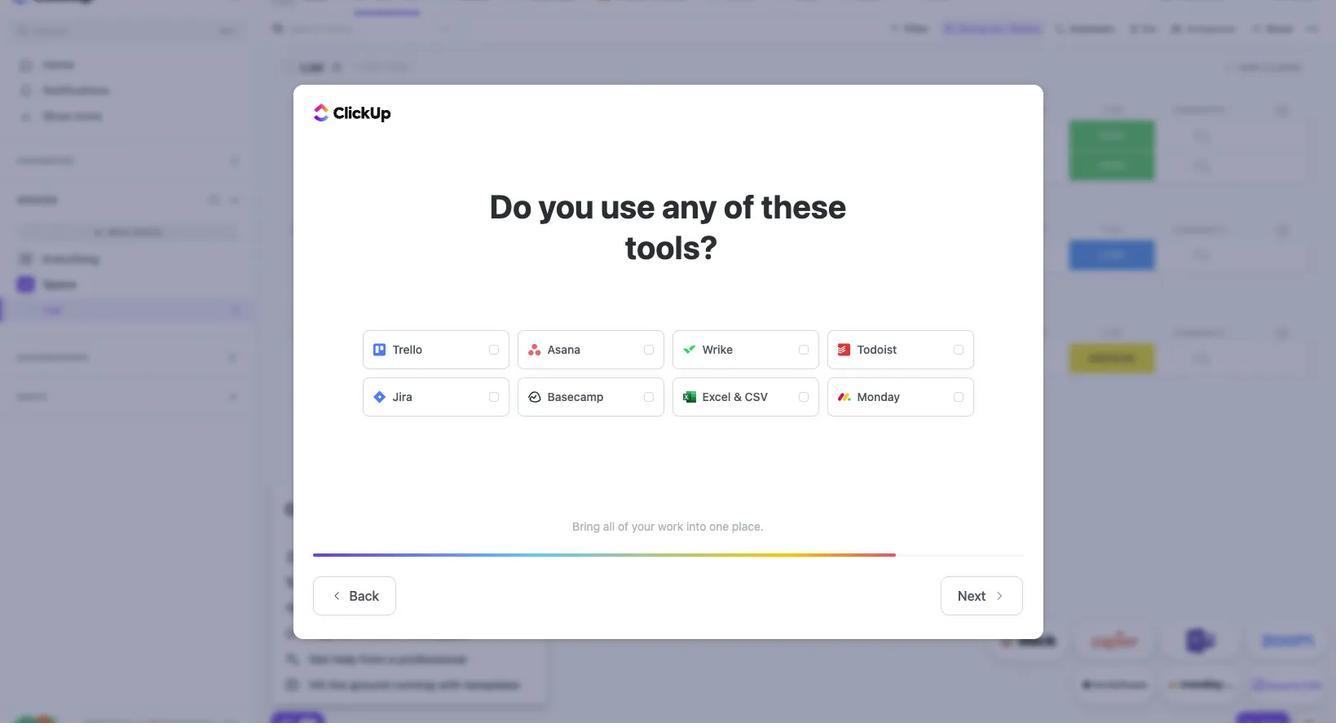 Task type: describe. For each thing, give the bounding box(es) containing it.
one
[[709, 519, 729, 533]]

jira
[[393, 389, 412, 403]]

bring all of your work into one place.
[[572, 519, 764, 533]]

do
[[490, 186, 532, 225]]

all
[[603, 519, 615, 533]]

csv
[[745, 389, 768, 403]]

place.
[[732, 519, 764, 533]]

excel
[[702, 389, 731, 403]]

clickup logo image
[[313, 104, 391, 122]]

you
[[539, 186, 594, 225]]

jira button
[[362, 377, 509, 416]]

basecamp
[[547, 389, 604, 403]]

asana button
[[517, 330, 664, 369]]

tools?
[[625, 227, 718, 265]]

monday button
[[827, 377, 974, 416]]

of inside do you use any of these tools?
[[724, 186, 755, 225]]

excel & csv
[[702, 389, 768, 403]]

trello
[[393, 342, 422, 356]]

excel & csv button
[[672, 377, 819, 416]]



Task type: locate. For each thing, give the bounding box(es) containing it.
&
[[734, 389, 742, 403]]

work
[[658, 519, 683, 533]]

asana
[[547, 342, 581, 356]]

next button
[[941, 576, 1023, 615]]

of
[[724, 186, 755, 225], [618, 519, 629, 533]]

use
[[601, 186, 655, 225]]

back button
[[313, 576, 396, 615]]

do you use any of these tools?
[[490, 186, 847, 265]]

back
[[349, 588, 379, 603]]

wrike
[[702, 342, 733, 356]]

todoist button
[[827, 330, 974, 369]]

trello button
[[362, 330, 509, 369]]

todoist
[[857, 342, 897, 356]]

of right any in the top of the page
[[724, 186, 755, 225]]

any
[[662, 186, 717, 225]]

basecamp button
[[517, 377, 664, 416]]

next
[[958, 588, 986, 603]]

of right all
[[618, 519, 629, 533]]

0 vertical spatial of
[[724, 186, 755, 225]]

bring
[[572, 519, 600, 533]]

0 horizontal spatial of
[[618, 519, 629, 533]]

1 vertical spatial of
[[618, 519, 629, 533]]

these
[[761, 186, 847, 225]]

1 horizontal spatial of
[[724, 186, 755, 225]]

into
[[687, 519, 706, 533]]

monday
[[857, 389, 900, 403]]

your
[[632, 519, 655, 533]]

wrike button
[[672, 330, 819, 369]]



Task type: vqa. For each thing, say whether or not it's contained in the screenshot.
Jacob Simon's Workspace, , "Element"
no



